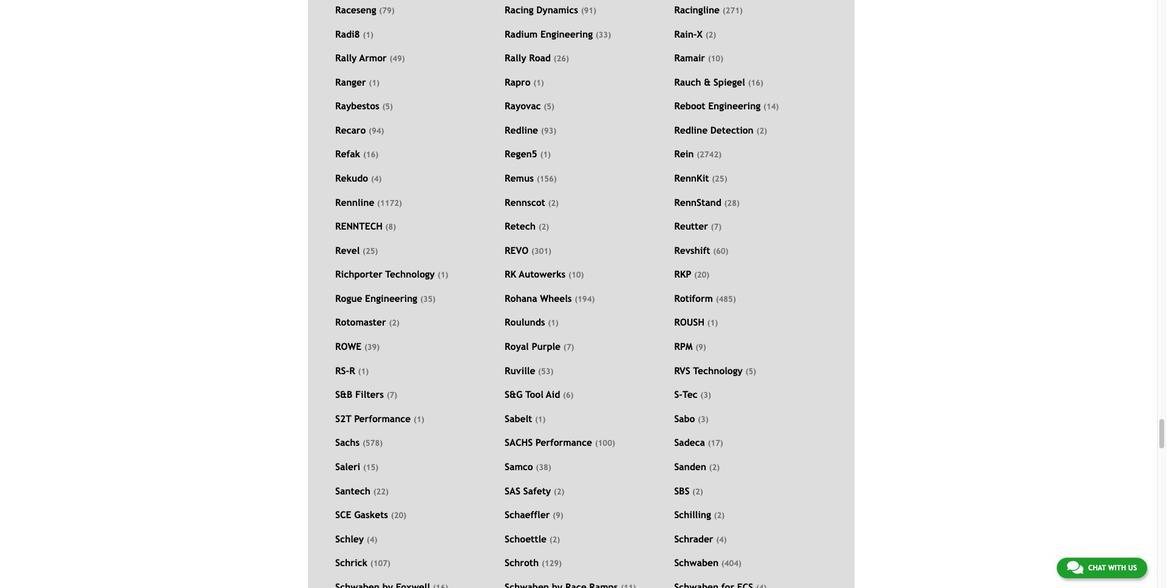 Task type: describe. For each thing, give the bounding box(es) containing it.
radium
[[505, 28, 538, 39]]

schrick (107)
[[336, 557, 391, 568]]

(9) for rpm
[[696, 343, 707, 352]]

roulunds (1)
[[505, 317, 559, 328]]

armor
[[360, 52, 387, 63]]

recaro
[[336, 125, 366, 135]]

rekudo
[[336, 173, 368, 184]]

rohana wheels (194)
[[505, 293, 595, 304]]

rohana
[[505, 293, 538, 304]]

(1) inside s2t performance (1)
[[414, 415, 425, 424]]

rapro (1)
[[505, 76, 544, 87]]

radi8 (1)
[[336, 28, 374, 39]]

(26)
[[554, 54, 569, 63]]

(6)
[[563, 391, 574, 400]]

ramair (10)
[[675, 52, 724, 63]]

(1) for radi8
[[363, 30, 374, 39]]

(10) inside ramair (10)
[[708, 54, 724, 63]]

roush (1)
[[675, 317, 718, 328]]

rennscot
[[505, 197, 546, 208]]

rkp (20)
[[675, 269, 710, 280]]

rkp
[[675, 269, 692, 280]]

(5) for rayovac
[[544, 102, 555, 111]]

with
[[1109, 564, 1127, 573]]

(1) for regen5
[[541, 150, 551, 159]]

redline for redline
[[505, 125, 539, 135]]

schwaben
[[675, 557, 719, 568]]

rennstand (28)
[[675, 197, 740, 208]]

filters
[[356, 389, 384, 400]]

(2) for sbs
[[693, 487, 704, 496]]

(156)
[[537, 174, 557, 184]]

(17)
[[708, 439, 724, 448]]

s&g
[[505, 389, 523, 400]]

rein (2742)
[[675, 149, 722, 159]]

rvs
[[675, 365, 691, 376]]

rpm (9)
[[675, 341, 707, 352]]

s2t
[[336, 413, 352, 424]]

(3) inside 's-tec (3)'
[[701, 391, 712, 400]]

sbs
[[675, 485, 690, 496]]

schroth (129)
[[505, 557, 562, 568]]

redline for redline detection
[[675, 125, 708, 135]]

rayovac (5)
[[505, 100, 555, 111]]

sas safety (2)
[[505, 485, 565, 496]]

raceseng
[[336, 4, 377, 15]]

sachs performance (100)
[[505, 437, 616, 448]]

comments image
[[1068, 560, 1084, 575]]

schrader
[[675, 533, 714, 544]]

redline detection (2)
[[675, 125, 768, 135]]

engineering for reboot
[[709, 100, 761, 111]]

saleri (15)
[[336, 461, 379, 472]]

schoettle
[[505, 533, 547, 544]]

gaskets
[[354, 509, 388, 520]]

reutter (7)
[[675, 221, 722, 232]]

rayovac
[[505, 100, 541, 111]]

(4) for schrader
[[717, 535, 727, 544]]

(1) for roush
[[708, 319, 718, 328]]

(15)
[[363, 463, 379, 472]]

engineering for radium
[[541, 28, 593, 39]]

sabelt (1)
[[505, 413, 546, 424]]

aid
[[546, 389, 560, 400]]

(129)
[[542, 559, 562, 568]]

rapro
[[505, 76, 531, 87]]

rein
[[675, 149, 694, 159]]

raceseng (79)
[[336, 4, 395, 15]]

chat
[[1089, 564, 1107, 573]]

(2) inside redline detection (2)
[[757, 126, 768, 135]]

(2) for sanden
[[710, 463, 720, 472]]

performance for sachs
[[536, 437, 593, 448]]

royal purple (7)
[[505, 341, 575, 352]]

sachs
[[336, 437, 360, 448]]

s&g tool aid (6)
[[505, 389, 574, 400]]

rogue engineering (35)
[[336, 293, 436, 304]]

racingline
[[675, 4, 720, 15]]

s-tec (3)
[[675, 389, 712, 400]]

(35)
[[421, 295, 436, 304]]

roulunds
[[505, 317, 545, 328]]

(1) for ranger
[[369, 78, 380, 87]]

(2) for retech
[[539, 223, 550, 232]]

sce
[[336, 509, 352, 520]]

sachs
[[505, 437, 533, 448]]

(7) for royal purple
[[564, 343, 575, 352]]

rennkit
[[675, 173, 710, 184]]

s&b filters (7)
[[336, 389, 398, 400]]

reboot engineering (14)
[[675, 100, 779, 111]]

sas
[[505, 485, 521, 496]]

(16) inside rauch & spiegel (16)
[[749, 78, 764, 87]]

us
[[1129, 564, 1138, 573]]

engineering for rogue
[[365, 293, 418, 304]]

saleri
[[336, 461, 361, 472]]

renntech
[[336, 221, 383, 232]]

(404)
[[722, 559, 742, 568]]

(107)
[[371, 559, 391, 568]]

radium engineering (33)
[[505, 28, 611, 39]]

rotiform
[[675, 293, 714, 304]]

(3) inside sabo (3)
[[698, 415, 709, 424]]

sabo (3)
[[675, 413, 709, 424]]

(60)
[[714, 247, 729, 256]]

(5) inside rvs technology (5)
[[746, 367, 757, 376]]

s&b
[[336, 389, 353, 400]]

(1) inside richporter technology (1)
[[438, 271, 449, 280]]

(39)
[[365, 343, 380, 352]]

revel (25)
[[336, 245, 378, 256]]

(53)
[[539, 367, 554, 376]]

(194)
[[575, 295, 595, 304]]

(7) inside reutter (7)
[[711, 223, 722, 232]]

revo
[[505, 245, 529, 256]]

schaeffler (9)
[[505, 509, 564, 520]]



Task type: vqa. For each thing, say whether or not it's contained in the screenshot.


Task type: locate. For each thing, give the bounding box(es) containing it.
(10) up rauch & spiegel (16) at the right top of the page
[[708, 54, 724, 63]]

rally for rally road
[[505, 52, 527, 63]]

0 horizontal spatial rally
[[336, 52, 357, 63]]

(5) inside raybestos (5)
[[383, 102, 393, 111]]

(1) inside sabelt (1)
[[535, 415, 546, 424]]

0 horizontal spatial (7)
[[387, 391, 398, 400]]

0 horizontal spatial (16)
[[363, 150, 379, 159]]

(7) up (60)
[[711, 223, 722, 232]]

0 vertical spatial technology
[[386, 269, 435, 280]]

(93)
[[541, 126, 557, 135]]

(4) inside schley (4)
[[367, 535, 378, 544]]

(2) inside rain-x (2)
[[706, 30, 717, 39]]

1 horizontal spatial (10)
[[708, 54, 724, 63]]

safety
[[524, 485, 551, 496]]

(1) for roulunds
[[548, 319, 559, 328]]

0 horizontal spatial (5)
[[383, 102, 393, 111]]

revshift (60)
[[675, 245, 729, 256]]

rally down radi8
[[336, 52, 357, 63]]

(25) down (2742)
[[712, 174, 728, 184]]

(16) right refak
[[363, 150, 379, 159]]

ramair
[[675, 52, 706, 63]]

(1) for sabelt
[[535, 415, 546, 424]]

schrader (4)
[[675, 533, 727, 544]]

samco (38)
[[505, 461, 552, 472]]

2 vertical spatial engineering
[[365, 293, 418, 304]]

(4) up rennline (1172)
[[371, 174, 382, 184]]

(4) right schley
[[367, 535, 378, 544]]

(2) for rotomaster
[[389, 319, 400, 328]]

rauch & spiegel (16)
[[675, 76, 764, 87]]

(9) right rpm
[[696, 343, 707, 352]]

detection
[[711, 125, 754, 135]]

0 vertical spatial (10)
[[708, 54, 724, 63]]

(25) for rennkit
[[712, 174, 728, 184]]

0 horizontal spatial (9)
[[553, 511, 564, 520]]

(28)
[[725, 198, 740, 208]]

1 vertical spatial (25)
[[363, 247, 378, 256]]

(4) up (404)
[[717, 535, 727, 544]]

1 horizontal spatial engineering
[[541, 28, 593, 39]]

1 horizontal spatial (20)
[[695, 271, 710, 280]]

performance for s2t
[[354, 413, 411, 424]]

recaro (94)
[[336, 125, 384, 135]]

(2) right sbs
[[693, 487, 704, 496]]

1 vertical spatial technology
[[694, 365, 743, 376]]

(7) for s&b filters
[[387, 391, 398, 400]]

(20) inside sce gaskets (20)
[[391, 511, 407, 520]]

0 horizontal spatial (25)
[[363, 247, 378, 256]]

(2) inside sanden (2)
[[710, 463, 720, 472]]

(1172)
[[377, 198, 402, 208]]

racing dynamics (91)
[[505, 4, 597, 15]]

(2) inside schoettle (2)
[[550, 535, 561, 544]]

rowe
[[336, 341, 362, 352]]

(9) for schaeffler
[[553, 511, 564, 520]]

rennkit (25)
[[675, 173, 728, 184]]

reboot
[[675, 100, 706, 111]]

0 horizontal spatial engineering
[[365, 293, 418, 304]]

(10) inside rk autowerks (10)
[[569, 271, 584, 280]]

1 rally from the left
[[336, 52, 357, 63]]

1 redline from the left
[[505, 125, 539, 135]]

1 horizontal spatial (5)
[[544, 102, 555, 111]]

sbs (2)
[[675, 485, 704, 496]]

0 vertical spatial (20)
[[695, 271, 710, 280]]

2 redline from the left
[[675, 125, 708, 135]]

(2742)
[[697, 150, 722, 159]]

sadeca (17)
[[675, 437, 724, 448]]

regen5 (1)
[[505, 149, 551, 159]]

redline up regen5
[[505, 125, 539, 135]]

(16) inside refak (16)
[[363, 150, 379, 159]]

2 horizontal spatial engineering
[[709, 100, 761, 111]]

rotiform (485)
[[675, 293, 736, 304]]

1 horizontal spatial rally
[[505, 52, 527, 63]]

rally up the "rapro"
[[505, 52, 527, 63]]

(2) down (14)
[[757, 126, 768, 135]]

0 vertical spatial performance
[[354, 413, 411, 424]]

(79)
[[379, 6, 395, 15]]

(2) for schoettle
[[550, 535, 561, 544]]

rs-
[[336, 365, 350, 376]]

(4) for schley
[[367, 535, 378, 544]]

1 vertical spatial (10)
[[569, 271, 584, 280]]

1 vertical spatial (3)
[[698, 415, 709, 424]]

autowerks
[[519, 269, 566, 280]]

0 horizontal spatial (20)
[[391, 511, 407, 520]]

(3) right tec at the right of page
[[701, 391, 712, 400]]

engineering down richporter technology (1)
[[365, 293, 418, 304]]

schley (4)
[[336, 533, 378, 544]]

s2t performance (1)
[[336, 413, 425, 424]]

(1) for rapro
[[534, 78, 544, 87]]

(7) inside s&b filters (7)
[[387, 391, 398, 400]]

(25) inside rennkit (25)
[[712, 174, 728, 184]]

(4) inside the rekudo (4)
[[371, 174, 382, 184]]

1 horizontal spatial (25)
[[712, 174, 728, 184]]

(7) right purple at left bottom
[[564, 343, 575, 352]]

rotomaster
[[336, 317, 386, 328]]

(2) down (156)
[[548, 198, 559, 208]]

(3) right sabo
[[698, 415, 709, 424]]

rain-x (2)
[[675, 28, 717, 39]]

1 vertical spatial (20)
[[391, 511, 407, 520]]

(7) right the filters
[[387, 391, 398, 400]]

rowe (39)
[[336, 341, 380, 352]]

schley
[[336, 533, 364, 544]]

remus
[[505, 173, 534, 184]]

(2) right "safety"
[[554, 487, 565, 496]]

1 horizontal spatial redline
[[675, 125, 708, 135]]

(22)
[[374, 487, 389, 496]]

1 vertical spatial (16)
[[363, 150, 379, 159]]

engineering up (26)
[[541, 28, 593, 39]]

0 horizontal spatial redline
[[505, 125, 539, 135]]

renntech (8)
[[336, 221, 396, 232]]

(25) inside revel (25)
[[363, 247, 378, 256]]

sce gaskets (20)
[[336, 509, 407, 520]]

(271)
[[723, 6, 743, 15]]

(2) down rogue engineering (35)
[[389, 319, 400, 328]]

(4) for rekudo
[[371, 174, 382, 184]]

(2) inside retech (2)
[[539, 223, 550, 232]]

(20) right gaskets
[[391, 511, 407, 520]]

(2) inside sbs (2)
[[693, 487, 704, 496]]

(9) inside the 'schaeffler (9)'
[[553, 511, 564, 520]]

tec
[[683, 389, 698, 400]]

0 horizontal spatial technology
[[386, 269, 435, 280]]

(20) inside rkp (20)
[[695, 271, 710, 280]]

1 horizontal spatial (7)
[[564, 343, 575, 352]]

rekudo (4)
[[336, 173, 382, 184]]

engineering up detection
[[709, 100, 761, 111]]

schrick
[[336, 557, 368, 568]]

(94)
[[369, 126, 384, 135]]

0 vertical spatial (9)
[[696, 343, 707, 352]]

performance up (578)
[[354, 413, 411, 424]]

(2)
[[706, 30, 717, 39], [757, 126, 768, 135], [548, 198, 559, 208], [539, 223, 550, 232], [389, 319, 400, 328], [710, 463, 720, 472], [554, 487, 565, 496], [693, 487, 704, 496], [714, 511, 725, 520], [550, 535, 561, 544]]

redline down reboot
[[675, 125, 708, 135]]

(1) inside rapro (1)
[[534, 78, 544, 87]]

(1) inside radi8 (1)
[[363, 30, 374, 39]]

2 horizontal spatial (7)
[[711, 223, 722, 232]]

technology for rvs
[[694, 365, 743, 376]]

rally
[[336, 52, 357, 63], [505, 52, 527, 63]]

(4)
[[371, 174, 382, 184], [367, 535, 378, 544], [717, 535, 727, 544]]

(1) inside rs-r (1)
[[358, 367, 369, 376]]

0 vertical spatial (3)
[[701, 391, 712, 400]]

(16)
[[749, 78, 764, 87], [363, 150, 379, 159]]

performance up '(38)'
[[536, 437, 593, 448]]

(25) right revel
[[363, 247, 378, 256]]

(91)
[[581, 6, 597, 15]]

1 vertical spatial engineering
[[709, 100, 761, 111]]

rk
[[505, 269, 517, 280]]

(2) for rennscot
[[548, 198, 559, 208]]

1 horizontal spatial (9)
[[696, 343, 707, 352]]

(1) inside roush (1)
[[708, 319, 718, 328]]

radi8
[[336, 28, 360, 39]]

0 vertical spatial engineering
[[541, 28, 593, 39]]

(2) for schilling
[[714, 511, 725, 520]]

technology up 's-tec (3)'
[[694, 365, 743, 376]]

2 vertical spatial (7)
[[387, 391, 398, 400]]

2 rally from the left
[[505, 52, 527, 63]]

(7) inside the royal purple (7)
[[564, 343, 575, 352]]

redline (93)
[[505, 125, 557, 135]]

(1) inside the 'ranger (1)'
[[369, 78, 380, 87]]

(38)
[[536, 463, 552, 472]]

(2) up (129) on the bottom left
[[550, 535, 561, 544]]

1 horizontal spatial (16)
[[749, 78, 764, 87]]

(578)
[[363, 439, 383, 448]]

(16) right spiegel
[[749, 78, 764, 87]]

(1) inside regen5 (1)
[[541, 150, 551, 159]]

0 vertical spatial (25)
[[712, 174, 728, 184]]

&
[[704, 76, 711, 87]]

(10) up (194) at bottom
[[569, 271, 584, 280]]

(4) inside schrader (4)
[[717, 535, 727, 544]]

0 vertical spatial (7)
[[711, 223, 722, 232]]

(14)
[[764, 102, 779, 111]]

0 horizontal spatial (10)
[[569, 271, 584, 280]]

x
[[697, 28, 703, 39]]

technology
[[386, 269, 435, 280], [694, 365, 743, 376]]

(2) right schilling
[[714, 511, 725, 520]]

1 horizontal spatial technology
[[694, 365, 743, 376]]

rs-r (1)
[[336, 365, 369, 376]]

(1) inside roulunds (1)
[[548, 319, 559, 328]]

technology for richporter
[[386, 269, 435, 280]]

(2) right x
[[706, 30, 717, 39]]

technology up (35)
[[386, 269, 435, 280]]

refak
[[336, 149, 361, 159]]

rally for rally armor
[[336, 52, 357, 63]]

(100)
[[595, 439, 616, 448]]

0 vertical spatial (16)
[[749, 78, 764, 87]]

ruville (53)
[[505, 365, 554, 376]]

schaeffler
[[505, 509, 550, 520]]

1 vertical spatial performance
[[536, 437, 593, 448]]

schilling
[[675, 509, 712, 520]]

(2) inside sas safety (2)
[[554, 487, 565, 496]]

(9)
[[696, 343, 707, 352], [553, 511, 564, 520]]

2 horizontal spatial (5)
[[746, 367, 757, 376]]

(9) right schaeffler
[[553, 511, 564, 520]]

regen5
[[505, 149, 538, 159]]

(2) down (17)
[[710, 463, 720, 472]]

1 vertical spatial (7)
[[564, 343, 575, 352]]

(10)
[[708, 54, 724, 63], [569, 271, 584, 280]]

(5) for raybestos
[[383, 102, 393, 111]]

(1)
[[363, 30, 374, 39], [369, 78, 380, 87], [534, 78, 544, 87], [541, 150, 551, 159], [438, 271, 449, 280], [548, 319, 559, 328], [708, 319, 718, 328], [358, 367, 369, 376], [414, 415, 425, 424], [535, 415, 546, 424]]

schroth
[[505, 557, 539, 568]]

(2) inside rotomaster (2)
[[389, 319, 400, 328]]

revo (301)
[[505, 245, 552, 256]]

1 vertical spatial (9)
[[553, 511, 564, 520]]

1 horizontal spatial performance
[[536, 437, 593, 448]]

(9) inside rpm (9)
[[696, 343, 707, 352]]

rotomaster (2)
[[336, 317, 400, 328]]

schwaben (404)
[[675, 557, 742, 568]]

raybestos
[[336, 100, 380, 111]]

sadeca
[[675, 437, 705, 448]]

refak (16)
[[336, 149, 379, 159]]

(2) inside rennscot (2)
[[548, 198, 559, 208]]

(2) right retech
[[539, 223, 550, 232]]

wheels
[[540, 293, 572, 304]]

royal
[[505, 341, 529, 352]]

(2) inside schilling (2)
[[714, 511, 725, 520]]

(25) for revel
[[363, 247, 378, 256]]

0 horizontal spatial performance
[[354, 413, 411, 424]]

(5) inside rayovac (5)
[[544, 102, 555, 111]]

(20) right rkp
[[695, 271, 710, 280]]



